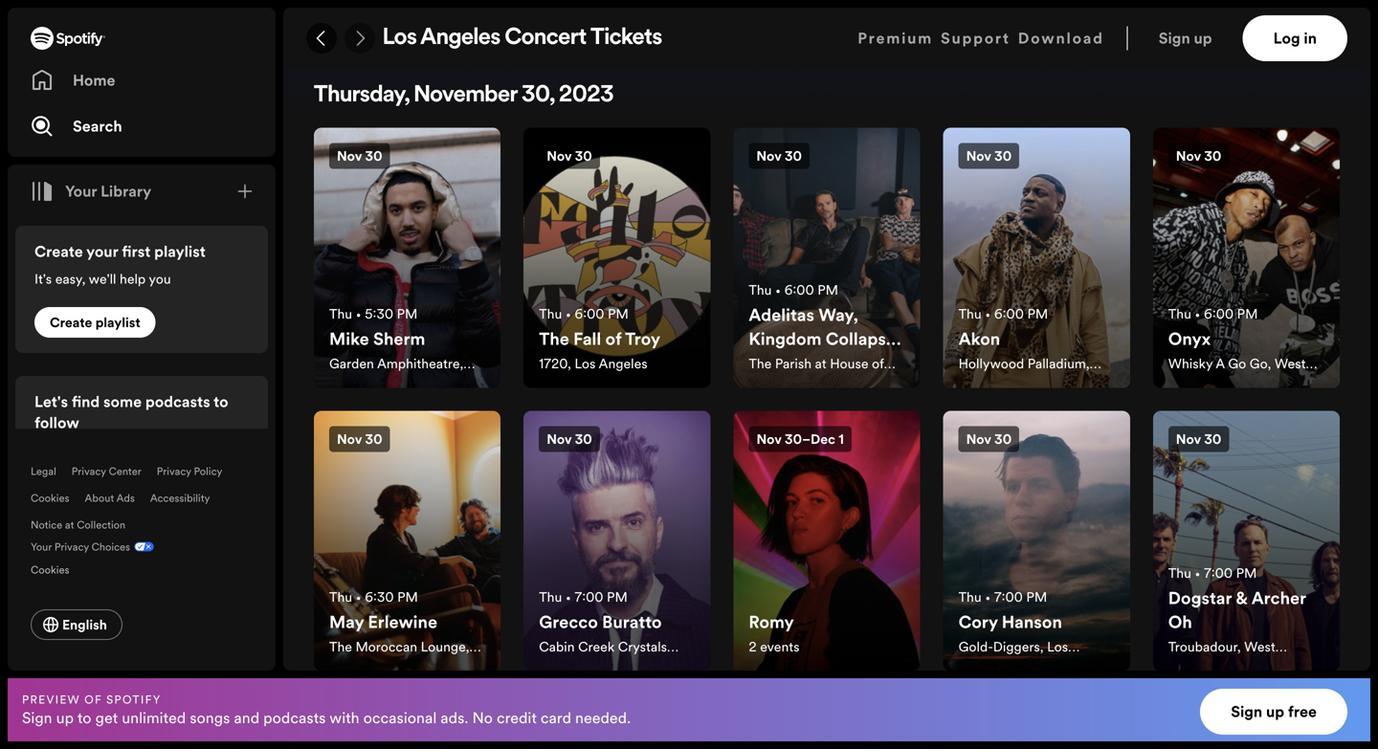 Task type: describe. For each thing, give the bounding box(es) containing it.
nov for adelitas way, kingdom collapse, reddstar & hotbox
[[756, 147, 781, 165]]

weekend for next weekend
[[732, 6, 786, 25]]

30 for dogstar
[[1204, 430, 1222, 449]]

the
[[539, 327, 569, 351]]

thu for cory
[[959, 588, 982, 606]]

nov 30–dec 1
[[756, 430, 844, 449]]

• for adelitas
[[775, 281, 781, 299]]

thu • 6:00 pm the fall of troy 1720, los angeles
[[539, 305, 660, 373]]

privacy center
[[72, 464, 141, 479]]

6:00 for onyx
[[1204, 305, 1234, 323]]

preview
[[22, 692, 80, 707]]

nov 30 for onyx
[[1176, 147, 1222, 165]]

notice at collection
[[31, 518, 126, 532]]

you
[[149, 270, 171, 288]]

tickets
[[591, 27, 662, 50]]

of inside preview of spotify sign up to get unlimited songs and podcasts with occasional ads. no credit card needed.
[[84, 692, 102, 707]]

and
[[234, 707, 259, 729]]

7:00 for cory
[[994, 588, 1023, 606]]

let's find some podcasts to follow
[[34, 391, 228, 434]]

30 for onyx
[[1204, 147, 1222, 165]]

adelitas
[[749, 303, 814, 327]]

los inside top bar and user menu element
[[383, 27, 417, 50]]

your
[[86, 241, 118, 262]]

nov for onyx
[[1176, 147, 1201, 165]]

spotify image
[[31, 27, 105, 50]]

nov for dogstar & archer oh
[[1176, 430, 1201, 449]]

legal
[[31, 464, 56, 479]]

preview of spotify sign up to get unlimited songs and podcasts with occasional ads. no credit card needed.
[[22, 692, 631, 729]]

30–dec
[[785, 430, 835, 449]]

archer
[[1252, 586, 1306, 610]]

nov 30 for the
[[547, 147, 592, 165]]

kingdom
[[749, 327, 822, 351]]

30 for may
[[365, 430, 382, 449]]

card
[[541, 707, 571, 729]]

thu • 6:00 pm akon
[[959, 305, 1048, 351]]

log
[[1273, 28, 1300, 49]]

dogstar
[[1168, 586, 1232, 610]]

Next weekend checkbox
[[688, 0, 798, 31]]

nov 30 for mike
[[337, 147, 382, 165]]

romy 2 events
[[749, 610, 800, 656]]

thu • 7:00 pm dogstar & archer oh
[[1168, 564, 1306, 634]]

mike
[[329, 327, 369, 351]]

2 cookies link from the top
[[31, 558, 85, 579]]

sign inside preview of spotify sign up to get unlimited songs and podcasts with occasional ads. no credit card needed.
[[22, 707, 52, 729]]

collapse,
[[826, 327, 901, 351]]

privacy policy
[[157, 464, 222, 479]]

accessibility link
[[150, 491, 210, 505]]

30,
[[522, 84, 555, 107]]

premium
[[858, 28, 933, 49]]

hanson
[[1002, 610, 1062, 634]]

los inside thu • 6:00 pm the fall of troy 1720, los angeles
[[575, 355, 596, 373]]

your for your privacy choices
[[31, 540, 52, 554]]

7:00 for dogstar
[[1204, 564, 1233, 583]]

this weekend
[[586, 6, 669, 25]]

search link
[[31, 107, 253, 145]]

up inside preview of spotify sign up to get unlimited songs and podcasts with occasional ads. no credit card needed.
[[56, 707, 74, 729]]

your library button
[[23, 172, 159, 211]]

30 for adelitas
[[785, 147, 802, 165]]

create playlist
[[50, 313, 140, 332]]

• for the
[[565, 305, 571, 323]]

privacy for privacy center
[[72, 464, 106, 479]]

nov for akon
[[966, 147, 991, 165]]

english
[[62, 616, 107, 634]]

thu for may
[[329, 588, 352, 606]]

privacy down the at
[[54, 540, 89, 554]]

thursday,
[[314, 84, 410, 107]]

premium support download
[[858, 28, 1104, 49]]

weekend for this weekend
[[614, 6, 669, 25]]

songs
[[190, 707, 230, 729]]

playlist inside button
[[95, 313, 140, 332]]

• for cory
[[985, 588, 991, 606]]

at
[[65, 518, 74, 532]]

notice
[[31, 518, 62, 532]]

nov 30 for akon
[[966, 147, 1012, 165]]

library
[[101, 181, 151, 202]]

your for your library
[[65, 181, 97, 202]]

ads.
[[441, 707, 468, 729]]

about ads
[[85, 491, 135, 505]]

log in button
[[1243, 15, 1348, 61]]

thu for mike
[[329, 305, 352, 323]]

thu for grecco
[[539, 588, 562, 606]]

occasional
[[363, 707, 437, 729]]

pm for adelitas
[[818, 281, 838, 299]]

angeles inside top bar and user menu element
[[421, 27, 501, 50]]

pm for the
[[608, 305, 629, 323]]

create for your
[[34, 241, 83, 262]]

grecco
[[539, 610, 598, 634]]

thu • 6:00 pm adelitas way, kingdom collapse, reddstar & hotbox
[[749, 281, 901, 399]]

free
[[1288, 702, 1317, 723]]

romy
[[749, 610, 794, 634]]

no
[[472, 707, 493, 729]]

next
[[700, 6, 729, 25]]

30 for akon
[[994, 147, 1012, 165]]

up for sign up
[[1194, 28, 1212, 49]]

it's
[[34, 270, 52, 288]]

sign for sign up free
[[1231, 702, 1263, 723]]

• for grecco
[[565, 588, 571, 606]]

thu for akon
[[959, 305, 982, 323]]

This weekend checkbox
[[575, 0, 681, 31]]

1720,
[[539, 355, 571, 373]]

privacy center link
[[72, 464, 141, 479]]

help
[[120, 270, 146, 288]]

• for akon
[[985, 305, 991, 323]]

events
[[760, 638, 800, 656]]

pm for may
[[397, 588, 418, 606]]

nov for grecco buratto
[[547, 430, 572, 449]]

sign up free
[[1231, 702, 1317, 723]]

go forward image
[[352, 31, 368, 46]]

& inside thu • 7:00 pm dogstar & archer oh
[[1236, 586, 1248, 610]]

reddstar
[[749, 351, 838, 375]]

premium button
[[858, 15, 933, 61]]

thursday, november 30, 2023 element
[[314, 84, 1340, 749]]

thu for the
[[539, 305, 562, 323]]

home link
[[31, 61, 253, 100]]

pm for dogstar
[[1236, 564, 1257, 583]]

5:30
[[365, 305, 393, 323]]

6:00 for akon
[[994, 305, 1024, 323]]

thu • 6:00 pm onyx
[[1168, 305, 1258, 351]]

in
[[1304, 28, 1317, 49]]

akon
[[959, 327, 1000, 351]]

angeles inside thu • 6:00 pm the fall of troy 1720, los angeles
[[599, 355, 648, 373]]

los angeles concert tickets
[[383, 27, 662, 50]]



Task type: locate. For each thing, give the bounding box(es) containing it.
2 cookies from the top
[[31, 563, 69, 577]]

30
[[365, 147, 382, 165], [575, 147, 592, 165], [785, 147, 802, 165], [994, 147, 1012, 165], [1204, 147, 1222, 165], [365, 430, 382, 449], [575, 430, 592, 449], [994, 430, 1012, 449], [1204, 430, 1222, 449]]

of inside thu • 6:00 pm the fall of troy 1720, los angeles
[[605, 327, 621, 351]]

1 weekend from the left
[[614, 6, 669, 25]]

choices
[[92, 540, 130, 554]]

buratto
[[602, 610, 662, 634]]

angeles up thursday, november 30, 2023
[[421, 27, 501, 50]]

6:00 up adelitas
[[784, 281, 814, 299]]

thu up cory
[[959, 588, 982, 606]]

1 horizontal spatial of
[[605, 327, 621, 351]]

your left library
[[65, 181, 97, 202]]

thu inside the thu • 7:00 pm grecco buratto
[[539, 588, 562, 606]]

• up onyx
[[1195, 305, 1201, 323]]

create inside create playlist button
[[50, 313, 92, 332]]

cory
[[959, 610, 998, 634]]

7:00 up hanson
[[994, 588, 1023, 606]]

credit
[[497, 707, 537, 729]]

1 vertical spatial playlist
[[95, 313, 140, 332]]

cookies link down the your privacy choices
[[31, 558, 85, 579]]

nov 30 for may
[[337, 430, 382, 449]]

6:00 up akon
[[994, 305, 1024, 323]]

7:00 up 'dogstar'
[[1204, 564, 1233, 583]]

• up 'dogstar'
[[1195, 564, 1201, 583]]

next weekend
[[700, 6, 786, 25]]

thu • 6:30 pm may erlewine
[[329, 588, 437, 634]]

go back image
[[314, 31, 329, 46]]

0 horizontal spatial up
[[56, 707, 74, 729]]

thu up onyx
[[1168, 305, 1191, 323]]

california consumer privacy act (ccpa) opt-out icon image
[[130, 540, 154, 558]]

weekend up tickets at the left top of page
[[614, 6, 669, 25]]

some
[[103, 391, 142, 412]]

oh
[[1168, 610, 1192, 634]]

notice at collection link
[[31, 518, 126, 532]]

playlist up you
[[154, 241, 206, 262]]

los
[[383, 27, 417, 50], [575, 355, 596, 373]]

• inside thu • 6:00 pm adelitas way, kingdom collapse, reddstar & hotbox
[[775, 281, 781, 299]]

pm inside thu • 6:00 pm adelitas way, kingdom collapse, reddstar & hotbox
[[818, 281, 838, 299]]

1 vertical spatial los
[[575, 355, 596, 373]]

1 vertical spatial cookies
[[31, 563, 69, 577]]

create for playlist
[[50, 313, 92, 332]]

pm for akon
[[1027, 305, 1048, 323]]

thu up mike
[[329, 305, 352, 323]]

thu
[[749, 281, 772, 299], [329, 305, 352, 323], [539, 305, 562, 323], [959, 305, 982, 323], [1168, 305, 1191, 323], [1168, 564, 1191, 583], [329, 588, 352, 606], [539, 588, 562, 606], [959, 588, 982, 606]]

1 horizontal spatial playlist
[[154, 241, 206, 262]]

0 vertical spatial cookies link
[[31, 491, 69, 505]]

up for sign up free
[[1266, 702, 1284, 723]]

create your first playlist it's easy, we'll help you
[[34, 241, 206, 288]]

pm inside thu • 6:00 pm the fall of troy 1720, los angeles
[[608, 305, 629, 323]]

sign inside button
[[1231, 702, 1263, 723]]

thu • 7:00 pm cory hanson
[[959, 588, 1062, 634]]

1
[[838, 430, 844, 449]]

6:00 for the
[[575, 305, 604, 323]]

30 for grecco
[[575, 430, 592, 449]]

1 vertical spatial to
[[77, 707, 91, 729]]

up left the log
[[1194, 28, 1212, 49]]

30 for cory
[[994, 430, 1012, 449]]

los down fall
[[575, 355, 596, 373]]

• up grecco
[[565, 588, 571, 606]]

thu inside thu • 6:00 pm onyx
[[1168, 305, 1191, 323]]

7:00 inside thu • 7:00 pm dogstar & archer oh
[[1204, 564, 1233, 583]]

0 vertical spatial of
[[605, 327, 621, 351]]

• inside thu • 5:30 pm mike sherm
[[356, 305, 361, 323]]

find
[[72, 391, 100, 412]]

0 vertical spatial create
[[34, 241, 83, 262]]

weekend right next
[[732, 6, 786, 25]]

pm inside the thu • 7:00 pm grecco buratto
[[607, 588, 628, 606]]

november
[[414, 84, 518, 107]]

pm inside thu • 6:30 pm may erlewine
[[397, 588, 418, 606]]

nov
[[337, 147, 362, 165], [547, 147, 572, 165], [756, 147, 781, 165], [966, 147, 991, 165], [1176, 147, 1201, 165], [337, 430, 362, 449], [547, 430, 572, 449], [756, 430, 781, 449], [966, 430, 991, 449], [1176, 430, 1201, 449]]

2 horizontal spatial up
[[1266, 702, 1284, 723]]

thu • 5:30 pm mike sherm
[[329, 305, 425, 351]]

0 vertical spatial playlist
[[154, 241, 206, 262]]

accessibility
[[150, 491, 210, 505]]

0 vertical spatial angeles
[[421, 27, 501, 50]]

of right fall
[[605, 327, 621, 351]]

to inside preview of spotify sign up to get unlimited songs and podcasts with occasional ads. no credit card needed.
[[77, 707, 91, 729]]

nov for cory hanson
[[966, 430, 991, 449]]

your privacy choices button
[[31, 540, 130, 554]]

7:00 inside the thu • 7:00 pm cory hanson
[[994, 588, 1023, 606]]

up inside 'button'
[[1194, 28, 1212, 49]]

0 vertical spatial to
[[214, 391, 228, 412]]

los right go forward image
[[383, 27, 417, 50]]

center
[[109, 464, 141, 479]]

• inside thu • 6:00 pm akon
[[985, 305, 991, 323]]

6:00 up onyx
[[1204, 305, 1234, 323]]

way,
[[818, 303, 858, 327]]

1 horizontal spatial to
[[214, 391, 228, 412]]

log in
[[1273, 28, 1317, 49]]

create up easy,
[[34, 241, 83, 262]]

nov for 2 events
[[756, 430, 781, 449]]

• inside thu • 6:30 pm may erlewine
[[356, 588, 361, 606]]

cookies up notice
[[31, 491, 69, 505]]

your library
[[65, 181, 151, 202]]

• up cory
[[985, 588, 991, 606]]

30 for the
[[575, 147, 592, 165]]

2 horizontal spatial sign
[[1231, 702, 1263, 723]]

main element
[[8, 8, 276, 671]]

thu inside thu • 6:00 pm akon
[[959, 305, 982, 323]]

spotify
[[106, 692, 161, 707]]

pm inside thu • 7:00 pm dogstar & archer oh
[[1236, 564, 1257, 583]]

pm for grecco
[[607, 588, 628, 606]]

we'll
[[89, 270, 116, 288]]

cookies down the your privacy choices
[[31, 563, 69, 577]]

1 vertical spatial your
[[31, 540, 52, 554]]

& inside thu • 6:00 pm adelitas way, kingdom collapse, reddstar & hotbox
[[842, 351, 854, 375]]

• inside thu • 7:00 pm dogstar & archer oh
[[1195, 564, 1201, 583]]

0 horizontal spatial of
[[84, 692, 102, 707]]

6:00 inside thu • 6:00 pm adelitas way, kingdom collapse, reddstar & hotbox
[[784, 281, 814, 299]]

0 horizontal spatial podcasts
[[145, 391, 210, 412]]

0 vertical spatial your
[[65, 181, 97, 202]]

to inside 'let's find some podcasts to follow'
[[214, 391, 228, 412]]

1 horizontal spatial sign
[[1159, 28, 1190, 49]]

1 vertical spatial angeles
[[599, 355, 648, 373]]

thu inside thu • 5:30 pm mike sherm
[[329, 305, 352, 323]]

weekend inside this weekend option
[[614, 6, 669, 25]]

of
[[605, 327, 621, 351], [84, 692, 102, 707]]

• for dogstar
[[1195, 564, 1201, 583]]

privacy up about
[[72, 464, 106, 479]]

6:00 inside thu • 6:00 pm onyx
[[1204, 305, 1234, 323]]

privacy
[[72, 464, 106, 479], [157, 464, 191, 479], [54, 540, 89, 554]]

2
[[749, 638, 757, 656]]

2 weekend from the left
[[732, 6, 786, 25]]

nov for mike sherm
[[337, 147, 362, 165]]

playlist inside create your first playlist it's easy, we'll help you
[[154, 241, 206, 262]]

1 vertical spatial &
[[1236, 586, 1248, 610]]

• for may
[[356, 588, 361, 606]]

6:00 inside thu • 6:00 pm the fall of troy 1720, los angeles
[[575, 305, 604, 323]]

thu • 7:00 pm grecco buratto
[[539, 588, 662, 634]]

sign for sign up
[[1159, 28, 1190, 49]]

7:00 for grecco
[[575, 588, 603, 606]]

7:00 up grecco
[[575, 588, 603, 606]]

thu up akon
[[959, 305, 982, 323]]

1 vertical spatial cookies link
[[31, 558, 85, 579]]

1 horizontal spatial up
[[1194, 28, 1212, 49]]

nov 30
[[337, 147, 382, 165], [547, 147, 592, 165], [756, 147, 802, 165], [966, 147, 1012, 165], [1176, 147, 1222, 165], [337, 430, 382, 449], [547, 430, 592, 449], [966, 430, 1012, 449], [1176, 430, 1222, 449]]

0 horizontal spatial &
[[842, 351, 854, 375]]

to up "policy"
[[214, 391, 228, 412]]

thu up may
[[329, 588, 352, 606]]

30 for mike
[[365, 147, 382, 165]]

• up the "the"
[[565, 305, 571, 323]]

0 vertical spatial podcasts
[[145, 391, 210, 412]]

1 horizontal spatial los
[[575, 355, 596, 373]]

podcasts
[[145, 391, 210, 412], [263, 707, 326, 729]]

easy,
[[55, 270, 86, 288]]

thu inside thu • 6:30 pm may erlewine
[[329, 588, 352, 606]]

pm for mike
[[397, 305, 418, 323]]

0 horizontal spatial weekend
[[614, 6, 669, 25]]

•
[[775, 281, 781, 299], [356, 305, 361, 323], [565, 305, 571, 323], [985, 305, 991, 323], [1195, 305, 1201, 323], [1195, 564, 1201, 583], [356, 588, 361, 606], [565, 588, 571, 606], [985, 588, 991, 606]]

home
[[73, 70, 115, 91]]

thu inside thu • 6:00 pm adelitas way, kingdom collapse, reddstar & hotbox
[[749, 281, 772, 299]]

6:30
[[365, 588, 394, 606]]

this
[[586, 6, 611, 25]]

• inside the thu • 7:00 pm cory hanson
[[985, 588, 991, 606]]

create down easy,
[[50, 313, 92, 332]]

about
[[85, 491, 114, 505]]

legal link
[[31, 464, 56, 479]]

• for mike
[[356, 305, 361, 323]]

1 horizontal spatial podcasts
[[263, 707, 326, 729]]

sherm
[[373, 327, 425, 351]]

0 vertical spatial los
[[383, 27, 417, 50]]

6:00 for adelitas
[[784, 281, 814, 299]]

0 vertical spatial &
[[842, 351, 854, 375]]

1 horizontal spatial angeles
[[599, 355, 648, 373]]

• for onyx
[[1195, 305, 1201, 323]]

your
[[65, 181, 97, 202], [31, 540, 52, 554]]

download button
[[1018, 15, 1104, 61]]

pm for cory
[[1026, 588, 1047, 606]]

ads
[[116, 491, 135, 505]]

pm inside thu • 6:00 pm onyx
[[1237, 305, 1258, 323]]

1 cookies link from the top
[[31, 491, 69, 505]]

nov 30 for dogstar
[[1176, 430, 1222, 449]]

weekend inside the next weekend option
[[732, 6, 786, 25]]

1 horizontal spatial your
[[65, 181, 97, 202]]

create inside create your first playlist it's easy, we'll help you
[[34, 241, 83, 262]]

may
[[329, 610, 364, 634]]

thu for onyx
[[1168, 305, 1191, 323]]

6:00 inside thu • 6:00 pm akon
[[994, 305, 1024, 323]]

6:00 up fall
[[575, 305, 604, 323]]

your privacy choices
[[31, 540, 130, 554]]

cookies link up notice
[[31, 491, 69, 505]]

0 horizontal spatial angeles
[[421, 27, 501, 50]]

onyx
[[1168, 327, 1211, 351]]

podcasts inside preview of spotify sign up to get unlimited songs and podcasts with occasional ads. no credit card needed.
[[263, 707, 326, 729]]

cookies
[[31, 491, 69, 505], [31, 563, 69, 577]]

with
[[329, 707, 359, 729]]

download
[[1018, 28, 1104, 49]]

thu up 'dogstar'
[[1168, 564, 1191, 583]]

thu for dogstar
[[1168, 564, 1191, 583]]

podcasts right and
[[263, 707, 326, 729]]

0 horizontal spatial 7:00
[[575, 588, 603, 606]]

policy
[[194, 464, 222, 479]]

0 horizontal spatial playlist
[[95, 313, 140, 332]]

support button
[[941, 15, 1010, 61]]

angeles down the troy
[[599, 355, 648, 373]]

english button
[[31, 610, 122, 640]]

0 horizontal spatial your
[[31, 540, 52, 554]]

sign up button
[[1151, 15, 1243, 61]]

thu inside thu • 7:00 pm dogstar & archer oh
[[1168, 564, 1191, 583]]

1 horizontal spatial &
[[1236, 586, 1248, 610]]

7:00 inside the thu • 7:00 pm grecco buratto
[[575, 588, 603, 606]]

privacy for privacy policy
[[157, 464, 191, 479]]

thursday, november 30, 2023
[[314, 84, 614, 107]]

& down way,
[[842, 351, 854, 375]]

• inside thu • 6:00 pm onyx
[[1195, 305, 1201, 323]]

0 horizontal spatial sign
[[22, 707, 52, 729]]

get
[[95, 707, 118, 729]]

nov 30 for cory
[[966, 430, 1012, 449]]

pm inside the thu • 7:00 pm cory hanson
[[1026, 588, 1047, 606]]

sign inside 'button'
[[1159, 28, 1190, 49]]

nov 30 for adelitas
[[756, 147, 802, 165]]

up left free
[[1266, 702, 1284, 723]]

• up adelitas
[[775, 281, 781, 299]]

let's
[[34, 391, 68, 412]]

of left spotify
[[84, 692, 102, 707]]

thu inside thu • 6:00 pm the fall of troy 1720, los angeles
[[539, 305, 562, 323]]

nov for may erlewine
[[337, 430, 362, 449]]

0 vertical spatial cookies
[[31, 491, 69, 505]]

0 horizontal spatial los
[[383, 27, 417, 50]]

• up akon
[[985, 305, 991, 323]]

erlewine
[[368, 610, 437, 634]]

pm inside thu • 6:00 pm akon
[[1027, 305, 1048, 323]]

up
[[1194, 28, 1212, 49], [1266, 702, 1284, 723], [56, 707, 74, 729]]

thu up adelitas
[[749, 281, 772, 299]]

to left the get
[[77, 707, 91, 729]]

• left the 6:30 in the bottom left of the page
[[356, 588, 361, 606]]

thu inside the thu • 7:00 pm cory hanson
[[959, 588, 982, 606]]

pm
[[818, 281, 838, 299], [397, 305, 418, 323], [608, 305, 629, 323], [1027, 305, 1048, 323], [1237, 305, 1258, 323], [1236, 564, 1257, 583], [397, 588, 418, 606], [607, 588, 628, 606], [1026, 588, 1047, 606]]

nov 30 for grecco
[[547, 430, 592, 449]]

1 vertical spatial podcasts
[[263, 707, 326, 729]]

pm inside thu • 5:30 pm mike sherm
[[397, 305, 418, 323]]

1 vertical spatial create
[[50, 313, 92, 332]]

your inside button
[[65, 181, 97, 202]]

up inside button
[[1266, 702, 1284, 723]]

sign up free button
[[1200, 689, 1348, 735]]

• inside thu • 6:00 pm the fall of troy 1720, los angeles
[[565, 305, 571, 323]]

1 horizontal spatial 7:00
[[994, 588, 1023, 606]]

top bar and user menu element
[[283, 8, 1370, 69]]

• left the 5:30
[[356, 305, 361, 323]]

pm for onyx
[[1237, 305, 1258, 323]]

nov for the fall of troy
[[547, 147, 572, 165]]

cookies link
[[31, 491, 69, 505], [31, 558, 85, 579]]

1 vertical spatial of
[[84, 692, 102, 707]]

privacy policy link
[[157, 464, 222, 479]]

& left archer
[[1236, 586, 1248, 610]]

sign up
[[1159, 28, 1212, 49]]

unlimited
[[122, 707, 186, 729]]

playlist down help
[[95, 313, 140, 332]]

podcasts inside 'let's find some podcasts to follow'
[[145, 391, 210, 412]]

your down notice
[[31, 540, 52, 554]]

up left the get
[[56, 707, 74, 729]]

thu up grecco
[[539, 588, 562, 606]]

1 horizontal spatial weekend
[[732, 6, 786, 25]]

support
[[941, 28, 1010, 49]]

about ads link
[[85, 491, 135, 505]]

privacy up accessibility
[[157, 464, 191, 479]]

fall
[[573, 327, 601, 351]]

podcasts right some
[[145, 391, 210, 412]]

2 horizontal spatial 7:00
[[1204, 564, 1233, 583]]

0 horizontal spatial to
[[77, 707, 91, 729]]

thu for adelitas
[[749, 281, 772, 299]]

thu up the "the"
[[539, 305, 562, 323]]

1 cookies from the top
[[31, 491, 69, 505]]

follow
[[34, 412, 79, 434]]

concert
[[505, 27, 587, 50]]

• inside the thu • 7:00 pm grecco buratto
[[565, 588, 571, 606]]

playlist
[[154, 241, 206, 262], [95, 313, 140, 332]]



Task type: vqa. For each thing, say whether or not it's contained in the screenshot.
greedy's Explicit element
no



